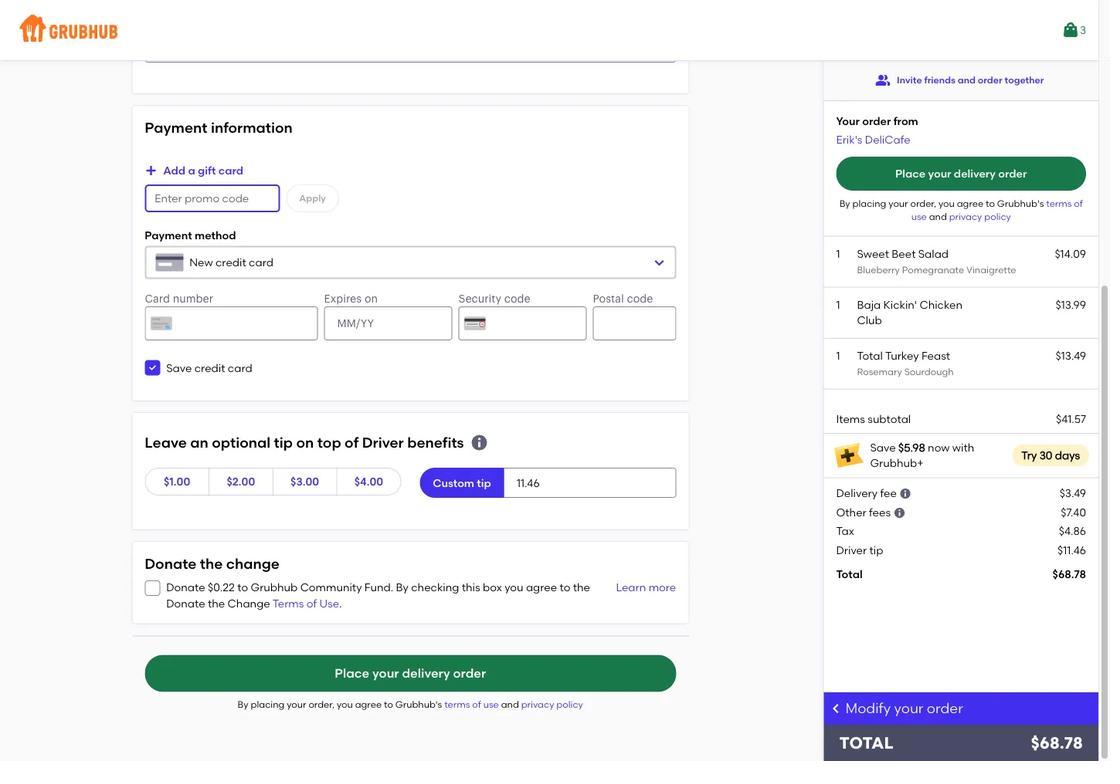 Task type: vqa. For each thing, say whether or not it's contained in the screenshot.
DISHES in the the TRADITIONAL DISHES
no



Task type: locate. For each thing, give the bounding box(es) containing it.
2 vertical spatial tip
[[870, 544, 883, 557]]

2 horizontal spatial by
[[840, 198, 850, 209]]

custom tip button
[[420, 468, 504, 498]]

0 vertical spatial payment
[[145, 119, 207, 136]]

place your delivery order button for your
[[145, 656, 676, 693]]

you inside by checking this box you agree to the donate the change
[[505, 581, 523, 595]]

order inside the invite friends and order together button
[[978, 74, 1003, 86]]

0 vertical spatial terms
[[1046, 198, 1072, 209]]

0 horizontal spatial svg image
[[148, 364, 157, 373]]

card inside add a gift card button
[[219, 164, 243, 177]]

0 horizontal spatial terms of use link
[[444, 700, 501, 711]]

box
[[483, 581, 502, 595]]

2 vertical spatial donate
[[166, 597, 205, 610]]

grubhub's
[[997, 198, 1044, 209], [395, 700, 442, 711]]

1 horizontal spatial policy
[[985, 211, 1011, 222]]

0 vertical spatial total
[[857, 350, 883, 363]]

2 vertical spatial by
[[238, 700, 248, 711]]

1 vertical spatial terms
[[444, 700, 470, 711]]

1 1 from the top
[[836, 247, 840, 261]]

rosemary
[[857, 367, 902, 378]]

1 vertical spatial order,
[[309, 700, 335, 711]]

by for terms of use
[[840, 198, 850, 209]]

grubhub+
[[870, 457, 924, 470]]

1 vertical spatial agree
[[526, 581, 557, 595]]

use
[[319, 597, 339, 610]]

erik's delicafe link
[[836, 133, 911, 146]]

1 horizontal spatial placing
[[853, 198, 886, 209]]

place your delivery order button up by placing your order, you agree to grubhub's
[[836, 157, 1086, 191]]

and privacy policy
[[929, 211, 1011, 222]]

$13.49
[[1056, 350, 1086, 363]]

1 horizontal spatial grubhub's
[[997, 198, 1044, 209]]

1 vertical spatial save
[[870, 441, 896, 454]]

0 vertical spatial place your delivery order
[[896, 167, 1027, 180]]

use
[[911, 211, 927, 222], [483, 700, 499, 711]]

1 horizontal spatial you
[[505, 581, 523, 595]]

place your delivery order button up 'by placing your order, you agree to grubhub's terms of use and privacy policy'
[[145, 656, 676, 693]]

0 horizontal spatial place your delivery order
[[335, 666, 486, 682]]

0 horizontal spatial order,
[[309, 700, 335, 711]]

2 horizontal spatial svg image
[[899, 488, 912, 500]]

items subtotal
[[836, 413, 911, 426]]

driver up $4.00
[[362, 434, 404, 451]]

fund.
[[365, 581, 393, 595]]

2 payment from the top
[[145, 229, 192, 242]]

tip left on
[[274, 434, 293, 451]]

tip for custom tip
[[477, 477, 491, 490]]

driver down tax
[[836, 544, 867, 557]]

0 vertical spatial place
[[896, 167, 926, 180]]

tip inside button
[[477, 477, 491, 490]]

2 horizontal spatial you
[[939, 198, 955, 209]]

1 horizontal spatial place your delivery order
[[896, 167, 1027, 180]]

1 horizontal spatial tip
[[477, 477, 491, 490]]

1 vertical spatial place your delivery order button
[[145, 656, 676, 693]]

place your delivery order up 'by placing your order, you agree to grubhub's terms of use and privacy policy'
[[335, 666, 486, 682]]

delivery for your
[[402, 666, 450, 682]]

0 horizontal spatial terms
[[444, 700, 470, 711]]

0 vertical spatial placing
[[853, 198, 886, 209]]

terms of use link for and privacy policy
[[911, 198, 1083, 222]]

1 horizontal spatial delivery
[[954, 167, 996, 180]]

card for new credit card
[[249, 256, 273, 269]]

you
[[939, 198, 955, 209], [505, 581, 523, 595], [337, 700, 353, 711]]

1 horizontal spatial use
[[911, 211, 927, 222]]

1 horizontal spatial place
[[896, 167, 926, 180]]

1 vertical spatial privacy
[[521, 700, 554, 711]]

total turkey feast
[[857, 350, 950, 363]]

save
[[166, 362, 192, 375], [870, 441, 896, 454]]

0 vertical spatial privacy policy link
[[949, 211, 1011, 222]]

place
[[896, 167, 926, 180], [335, 666, 369, 682]]

$4.00
[[354, 475, 383, 489]]

placing
[[853, 198, 886, 209], [251, 700, 285, 711]]

save up leave
[[166, 362, 192, 375]]

payment up add
[[145, 119, 207, 136]]

1 vertical spatial payment
[[145, 229, 192, 242]]

0 vertical spatial policy
[[985, 211, 1011, 222]]

0 horizontal spatial placing
[[251, 700, 285, 711]]

1 vertical spatial 1
[[836, 298, 840, 311]]

0 vertical spatial and
[[958, 74, 976, 86]]

with
[[952, 441, 974, 454]]

by
[[840, 198, 850, 209], [396, 581, 409, 595], [238, 700, 248, 711]]

2 vertical spatial agree
[[355, 700, 382, 711]]

modify
[[846, 701, 891, 717]]

1 horizontal spatial terms of use link
[[911, 198, 1083, 222]]

terms of use .
[[273, 597, 342, 610]]

try
[[1022, 449, 1037, 462]]

placing for by placing your order, you agree to grubhub's
[[853, 198, 886, 209]]

0 vertical spatial grubhub's
[[997, 198, 1044, 209]]

new credit card
[[189, 256, 273, 269]]

1 left turkey on the right top of the page
[[836, 350, 840, 363]]

2 horizontal spatial tip
[[870, 544, 883, 557]]

0 horizontal spatial and
[[501, 700, 519, 711]]

card right gift
[[219, 164, 243, 177]]

2 vertical spatial svg image
[[899, 488, 912, 500]]

2 vertical spatial card
[[228, 362, 252, 375]]

svg image inside add a gift card button
[[145, 165, 157, 177]]

0 horizontal spatial you
[[337, 700, 353, 711]]

place down the delicafe
[[896, 167, 926, 180]]

agree for by placing your order, you agree to grubhub's terms of use and privacy policy
[[355, 700, 382, 711]]

club
[[857, 314, 882, 327]]

a
[[188, 164, 195, 177]]

privacy policy link for by placing your order, you agree to grubhub's terms of use and privacy policy
[[521, 700, 583, 711]]

save up grubhub+
[[870, 441, 896, 454]]

delivery up 'by placing your order, you agree to grubhub's terms of use and privacy policy'
[[402, 666, 450, 682]]

the down $0.22
[[208, 597, 225, 610]]

and inside button
[[958, 74, 976, 86]]

order right modify
[[927, 701, 963, 717]]

1 for total turkey feast
[[836, 350, 840, 363]]

salad
[[918, 247, 949, 261]]

total
[[857, 350, 883, 363], [836, 568, 863, 581], [839, 734, 894, 754]]

tip right custom
[[477, 477, 491, 490]]

2 horizontal spatial agree
[[957, 198, 984, 209]]

total up the rosemary
[[857, 350, 883, 363]]

information
[[211, 119, 293, 136]]

you for by checking this box you agree to the donate the change
[[505, 581, 523, 595]]

to for by placing your order, you agree to grubhub's
[[986, 198, 995, 209]]

1 vertical spatial policy
[[557, 700, 583, 711]]

order, for by placing your order, you agree to grubhub's
[[910, 198, 936, 209]]

$3.00 button
[[273, 468, 337, 496]]

1 horizontal spatial agree
[[526, 581, 557, 595]]

0 horizontal spatial delivery
[[402, 666, 450, 682]]

on
[[296, 434, 314, 451]]

0 vertical spatial svg image
[[653, 257, 665, 269]]

0 vertical spatial credit
[[216, 256, 246, 269]]

terms of use link for by placing your order, you agree to grubhub's terms of use and privacy policy
[[444, 700, 501, 711]]

Amount text field
[[504, 468, 676, 498]]

vinaigrette
[[967, 265, 1016, 276]]

donate the change
[[145, 556, 280, 573]]

2 vertical spatial total
[[839, 734, 894, 754]]

0 vertical spatial use
[[911, 211, 927, 222]]

card right new
[[249, 256, 273, 269]]

0 vertical spatial tip
[[274, 434, 293, 451]]

apply button
[[286, 185, 339, 212]]

save $5.98
[[870, 441, 925, 454]]

1 vertical spatial grubhub's
[[395, 700, 442, 711]]

0 horizontal spatial grubhub's
[[395, 700, 442, 711]]

driver
[[362, 434, 404, 451], [836, 544, 867, 557]]

1 vertical spatial credit
[[194, 362, 225, 375]]

2 vertical spatial 1
[[836, 350, 840, 363]]

1 left the sweet at top right
[[836, 247, 840, 261]]

$68.78
[[1053, 568, 1086, 581], [1031, 734, 1083, 754]]

0 vertical spatial donate
[[145, 556, 197, 573]]

$1.00
[[164, 475, 190, 489]]

subtotal
[[868, 413, 911, 426]]

privacy policy link
[[949, 211, 1011, 222], [521, 700, 583, 711]]

1 vertical spatial placing
[[251, 700, 285, 711]]

place your delivery order for policy
[[896, 167, 1027, 180]]

1 vertical spatial donate
[[166, 581, 205, 595]]

gift
[[198, 164, 216, 177]]

card for save credit card
[[228, 362, 252, 375]]

0 vertical spatial delivery
[[954, 167, 996, 180]]

place your delivery order up by placing your order, you agree to grubhub's
[[896, 167, 1027, 180]]

use inside terms of use
[[911, 211, 927, 222]]

svg image
[[145, 165, 157, 177], [470, 434, 489, 452], [893, 507, 906, 520], [830, 703, 843, 715]]

privacy
[[949, 211, 982, 222], [521, 700, 554, 711]]

2 1 from the top
[[836, 298, 840, 311]]

0 horizontal spatial agree
[[355, 700, 382, 711]]

1 vertical spatial tip
[[477, 477, 491, 490]]

card up "optional"
[[228, 362, 252, 375]]

order up terms of use
[[998, 167, 1027, 180]]

tip
[[274, 434, 293, 451], [477, 477, 491, 490], [870, 544, 883, 557]]

place your delivery order button
[[836, 157, 1086, 191], [145, 656, 676, 693]]

top
[[317, 434, 341, 451]]

1 vertical spatial delivery
[[402, 666, 450, 682]]

payment information
[[145, 119, 293, 136]]

0 vertical spatial order,
[[910, 198, 936, 209]]

the up $0.22
[[200, 556, 223, 573]]

donate for donate $0.22 to grubhub community fund.
[[166, 581, 205, 595]]

0 vertical spatial 1
[[836, 247, 840, 261]]

0 vertical spatial the
[[200, 556, 223, 573]]

0 vertical spatial card
[[219, 164, 243, 177]]

place up 'by placing your order, you agree to grubhub's terms of use and privacy policy'
[[335, 666, 369, 682]]

to inside by checking this box you agree to the donate the change
[[560, 581, 570, 595]]

the left the learn
[[573, 581, 590, 595]]

order up 'by placing your order, you agree to grubhub's terms of use and privacy policy'
[[453, 666, 486, 682]]

together
[[1005, 74, 1044, 86]]

invite friends and order together
[[897, 74, 1044, 86]]

0 vertical spatial driver
[[362, 434, 404, 451]]

tip down fees at the right of the page
[[870, 544, 883, 557]]

save for save $5.98
[[870, 441, 896, 454]]

credit
[[216, 256, 246, 269], [194, 362, 225, 375]]

total down the driver tip
[[836, 568, 863, 581]]

svg image left add
[[145, 165, 157, 177]]

1 horizontal spatial and
[[929, 211, 947, 222]]

subscription badge image
[[833, 440, 864, 471]]

leave
[[145, 434, 187, 451]]

0 vertical spatial save
[[166, 362, 192, 375]]

2 vertical spatial you
[[337, 700, 353, 711]]

payment for payment information
[[145, 119, 207, 136]]

svg image
[[653, 257, 665, 269], [148, 364, 157, 373], [899, 488, 912, 500]]

payment up new
[[145, 229, 192, 242]]

1 horizontal spatial by
[[396, 581, 409, 595]]

1 vertical spatial you
[[505, 581, 523, 595]]

1
[[836, 247, 840, 261], [836, 298, 840, 311], [836, 350, 840, 363]]

1 vertical spatial privacy policy link
[[521, 700, 583, 711]]

1 payment from the top
[[145, 119, 207, 136]]

main navigation navigation
[[0, 0, 1099, 60]]

1 horizontal spatial save
[[870, 441, 896, 454]]

$41.57
[[1056, 413, 1086, 426]]

agree for by placing your order, you agree to grubhub's
[[957, 198, 984, 209]]

1 vertical spatial card
[[249, 256, 273, 269]]

1 for sweet beet salad
[[836, 247, 840, 261]]

1 vertical spatial use
[[483, 700, 499, 711]]

3 1 from the top
[[836, 350, 840, 363]]

policy
[[985, 211, 1011, 222], [557, 700, 583, 711]]

by placing your order, you agree to grubhub's terms of use and privacy policy
[[238, 700, 583, 711]]

delivery
[[954, 167, 996, 180], [402, 666, 450, 682]]

svg image left modify
[[830, 703, 843, 715]]

delivery up terms of use
[[954, 167, 996, 180]]

$3.00
[[291, 475, 319, 489]]

0 horizontal spatial policy
[[557, 700, 583, 711]]

2 vertical spatial and
[[501, 700, 519, 711]]

by inside by checking this box you agree to the donate the change
[[396, 581, 409, 595]]

1 horizontal spatial svg image
[[653, 257, 665, 269]]

method
[[195, 229, 236, 242]]

to for by checking this box you agree to the donate the change
[[560, 581, 570, 595]]

1 left baja
[[836, 298, 840, 311]]

baja
[[857, 298, 881, 311]]

0 vertical spatial privacy
[[949, 211, 982, 222]]

change
[[228, 597, 270, 610]]

1 vertical spatial place your delivery order
[[335, 666, 486, 682]]

0 horizontal spatial place
[[335, 666, 369, 682]]

1 vertical spatial total
[[836, 568, 863, 581]]

grubhub's for by placing your order, you agree to grubhub's terms of use and privacy policy
[[395, 700, 442, 711]]

0 horizontal spatial save
[[166, 362, 192, 375]]

0 horizontal spatial privacy
[[521, 700, 554, 711]]

credit up an
[[194, 362, 225, 375]]

sweet
[[857, 247, 889, 261]]

order left together
[[978, 74, 1003, 86]]

payment for payment method
[[145, 229, 192, 242]]

1 vertical spatial place
[[335, 666, 369, 682]]

0 horizontal spatial use
[[483, 700, 499, 711]]

agree inside by checking this box you agree to the donate the change
[[526, 581, 557, 595]]

svg image right fees at the right of the page
[[893, 507, 906, 520]]

erik's
[[836, 133, 863, 146]]

credit right new
[[216, 256, 246, 269]]

total down modify
[[839, 734, 894, 754]]

3
[[1080, 23, 1086, 37]]

1 horizontal spatial terms
[[1046, 198, 1072, 209]]

1 horizontal spatial place your delivery order button
[[836, 157, 1086, 191]]

order up erik's delicafe link
[[862, 114, 891, 127]]

this
[[462, 581, 480, 595]]

0 vertical spatial by
[[840, 198, 850, 209]]



Task type: describe. For each thing, give the bounding box(es) containing it.
delivery for policy
[[954, 167, 996, 180]]

svg image up custom tip
[[470, 434, 489, 452]]

Promo code text field
[[145, 185, 280, 212]]

1 for baja kickin' chicken club
[[836, 298, 840, 311]]

kickin'
[[884, 298, 917, 311]]

0 vertical spatial $68.78
[[1053, 568, 1086, 581]]

friends
[[924, 74, 956, 86]]

sourdough
[[904, 367, 954, 378]]

$4.86
[[1059, 525, 1086, 538]]

people icon image
[[875, 73, 891, 88]]

$13.49 rosemary sourdough
[[857, 350, 1086, 378]]

credit for save
[[194, 362, 225, 375]]

$14.09
[[1055, 247, 1086, 261]]

delivery
[[836, 487, 878, 500]]

placing for by placing your order, you agree to grubhub's terms of use and privacy policy
[[251, 700, 285, 711]]

days
[[1055, 449, 1080, 462]]

chicken
[[920, 298, 963, 311]]

Notes for the driver text field
[[145, 7, 676, 62]]

$1.00 button
[[145, 468, 209, 496]]

blueberry
[[857, 265, 900, 276]]

fees
[[869, 506, 891, 519]]

save credit card
[[166, 362, 252, 375]]

learn more link
[[612, 580, 676, 612]]

add
[[163, 164, 185, 177]]

$11.46
[[1058, 544, 1086, 557]]

of inside terms of use
[[1074, 198, 1083, 209]]

learn more
[[616, 581, 676, 595]]

you for by placing your order, you agree to grubhub's terms of use and privacy policy
[[337, 700, 353, 711]]

delicafe
[[865, 133, 911, 146]]

modify your order
[[846, 701, 963, 717]]

baja kickin' chicken club
[[857, 298, 963, 327]]

terms
[[273, 597, 304, 610]]

1 vertical spatial the
[[573, 581, 590, 595]]

2 vertical spatial the
[[208, 597, 225, 610]]

.
[[339, 597, 342, 610]]

1 vertical spatial and
[[929, 211, 947, 222]]

to for by placing your order, you agree to grubhub's terms of use and privacy policy
[[384, 700, 393, 711]]

add a gift card button
[[145, 157, 243, 185]]

items
[[836, 413, 865, 426]]

learn
[[616, 581, 646, 595]]

agree for by checking this box you agree to the donate the change
[[526, 581, 557, 595]]

now with grubhub+
[[870, 441, 974, 470]]

community
[[300, 581, 362, 595]]

custom tip
[[433, 477, 491, 490]]

grubhub
[[251, 581, 298, 595]]

place for placing
[[335, 666, 369, 682]]

custom
[[433, 477, 474, 490]]

terms inside terms of use
[[1046, 198, 1072, 209]]

30
[[1040, 449, 1053, 462]]

terms of use
[[911, 198, 1083, 222]]

optional
[[212, 434, 270, 451]]

an
[[190, 434, 208, 451]]

1 vertical spatial $68.78
[[1031, 734, 1083, 754]]

delivery fee
[[836, 487, 897, 500]]

1 horizontal spatial driver
[[836, 544, 867, 557]]

apply
[[299, 193, 326, 204]]

by for terms of use
[[396, 581, 409, 595]]

grubhub's for by placing your order, you agree to grubhub's
[[997, 198, 1044, 209]]

change
[[226, 556, 280, 573]]

tip for driver tip
[[870, 544, 883, 557]]

other fees
[[836, 506, 891, 519]]

add a gift card
[[163, 164, 243, 177]]

0 horizontal spatial tip
[[274, 434, 293, 451]]

driver tip
[[836, 544, 883, 557]]

by checking this box you agree to the donate the change
[[166, 581, 590, 610]]

from
[[894, 114, 918, 127]]

fee
[[880, 487, 897, 500]]

1 horizontal spatial privacy
[[949, 211, 982, 222]]

$0.22
[[208, 581, 235, 595]]

$14.09 blueberry pomegranate vinaigrette
[[857, 247, 1086, 276]]

try 30 days
[[1022, 449, 1080, 462]]

1 vertical spatial svg image
[[148, 364, 157, 373]]

$5.98
[[899, 441, 925, 454]]

tax
[[836, 525, 854, 538]]

donate inside by checking this box you agree to the donate the change
[[166, 597, 205, 610]]

invite friends and order together button
[[875, 66, 1044, 94]]

place your delivery order for your
[[335, 666, 486, 682]]

invite
[[897, 74, 922, 86]]

more
[[649, 581, 676, 595]]

credit for new
[[216, 256, 246, 269]]

your
[[836, 114, 860, 127]]

order, for by placing your order, you agree to grubhub's terms of use and privacy policy
[[309, 700, 335, 711]]

$13.99
[[1056, 298, 1086, 311]]

sweet beet salad
[[857, 247, 949, 261]]

you for by placing your order, you agree to grubhub's
[[939, 198, 955, 209]]

3 button
[[1061, 16, 1086, 44]]

0 horizontal spatial driver
[[362, 434, 404, 451]]

$7.40
[[1061, 506, 1086, 519]]

your order from erik's delicafe
[[836, 114, 918, 146]]

other
[[836, 506, 867, 519]]

save for save credit card
[[166, 362, 192, 375]]

beet
[[892, 247, 916, 261]]

donate $0.22 to grubhub community fund.
[[166, 581, 396, 595]]

donate for donate the change
[[145, 556, 197, 573]]

terms of use link
[[273, 597, 339, 610]]

$2.00
[[227, 475, 255, 489]]

order inside the your order from erik's delicafe
[[862, 114, 891, 127]]

leave an optional tip on top of driver benefits
[[145, 434, 464, 451]]

place your delivery order button for policy
[[836, 157, 1086, 191]]

pomegranate
[[902, 265, 964, 276]]

by placing your order, you agree to grubhub's
[[840, 198, 1046, 209]]

new
[[189, 256, 213, 269]]

turkey
[[885, 350, 919, 363]]

checking
[[411, 581, 459, 595]]

place for privacy
[[896, 167, 926, 180]]

privacy policy link for and privacy policy
[[949, 211, 1011, 222]]

$3.49
[[1060, 487, 1086, 500]]

now
[[928, 441, 950, 454]]



